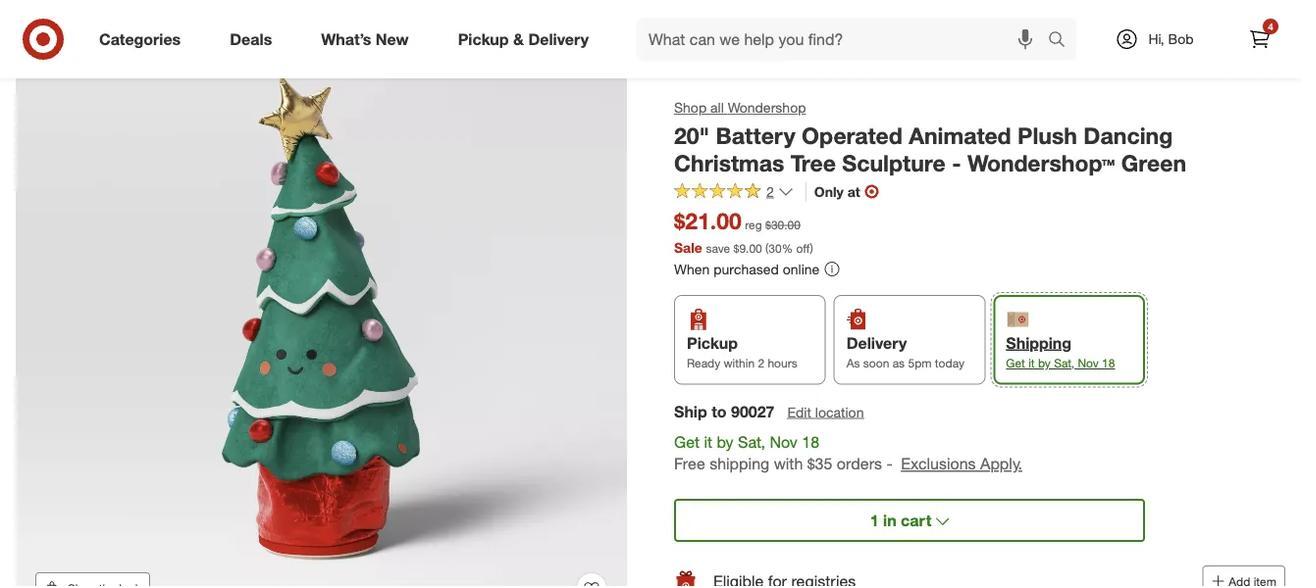 Task type: describe. For each thing, give the bounding box(es) containing it.
reg
[[745, 218, 762, 233]]

ship to 90027
[[674, 402, 775, 421]]

5pm
[[908, 356, 932, 371]]

0 vertical spatial 2
[[766, 183, 774, 200]]

wondershop
[[728, 99, 806, 116]]

to
[[712, 402, 727, 421]]

4 link
[[1238, 18, 1281, 61]]

(
[[765, 241, 769, 255]]

hi, bob
[[1148, 30, 1194, 48]]

save
[[706, 241, 730, 255]]

off
[[796, 241, 810, 255]]

by inside get it by sat, nov 18 free shipping with $35 orders - exclusions apply.
[[717, 433, 734, 452]]

christmas
[[674, 150, 784, 177]]

9.00
[[739, 241, 762, 255]]

only
[[814, 183, 844, 200]]

deals link
[[213, 18, 297, 61]]

apply.
[[980, 455, 1022, 474]]

18 inside shipping get it by sat, nov 18
[[1102, 356, 1115, 371]]

today
[[935, 356, 965, 371]]

shipping get it by sat, nov 18
[[1006, 334, 1115, 371]]

)
[[810, 241, 813, 255]]

%
[[782, 241, 793, 255]]

orders
[[837, 455, 882, 474]]

What can we help you find? suggestions appear below search field
[[637, 18, 1053, 61]]

edit
[[787, 404, 811, 421]]

4
[[1268, 20, 1273, 32]]

delivery inside "delivery as soon as 5pm today"
[[846, 334, 907, 353]]

as
[[846, 356, 860, 371]]

operated
[[802, 122, 903, 149]]

$21.00
[[674, 208, 742, 235]]

2 link
[[674, 182, 794, 205]]

when purchased online
[[674, 260, 820, 278]]

1 in cart
[[870, 511, 931, 530]]

with
[[774, 455, 803, 474]]

nov inside shipping get it by sat, nov 18
[[1078, 356, 1099, 371]]

30
[[769, 241, 782, 255]]

search
[[1039, 31, 1086, 51]]

shipping
[[710, 455, 770, 474]]

bob
[[1168, 30, 1194, 48]]

what's new
[[321, 30, 409, 49]]

pickup ready within 2 hours
[[687, 334, 797, 371]]

green
[[1121, 150, 1186, 177]]

delivery as soon as 5pm today
[[846, 334, 965, 371]]

sat, inside get it by sat, nov 18 free shipping with $35 orders - exclusions apply.
[[738, 433, 765, 452]]

deals
[[230, 30, 272, 49]]

sat, inside shipping get it by sat, nov 18
[[1054, 356, 1075, 371]]

1 in cart for 20" battery operated animated plush dancing christmas tree sculpture - wondershop™ green element
[[870, 511, 931, 530]]

sale
[[674, 239, 702, 256]]

90027
[[731, 402, 775, 421]]

18 inside get it by sat, nov 18 free shipping with $35 orders - exclusions apply.
[[802, 433, 819, 452]]

exclusions apply. link
[[901, 455, 1022, 474]]

by inside shipping get it by sat, nov 18
[[1038, 356, 1051, 371]]

shop
[[674, 99, 707, 116]]



Task type: locate. For each thing, give the bounding box(es) containing it.
1 vertical spatial delivery
[[846, 334, 907, 353]]

dancing
[[1084, 122, 1173, 149]]

what's new link
[[304, 18, 433, 61]]

0 horizontal spatial delivery
[[528, 30, 589, 49]]

1 vertical spatial 2
[[758, 356, 764, 371]]

nov
[[1078, 356, 1099, 371], [770, 433, 798, 452]]

$30.00
[[765, 218, 801, 233]]

get it by sat, nov 18 free shipping with $35 orders - exclusions apply.
[[674, 433, 1022, 474]]

pickup up ready
[[687, 334, 738, 353]]

animated
[[909, 122, 1011, 149]]

2 up $30.00
[[766, 183, 774, 200]]

1 horizontal spatial sat,
[[1054, 356, 1075, 371]]

pickup
[[458, 30, 509, 49], [687, 334, 738, 353]]

sculpture
[[842, 150, 946, 177]]

get up the free
[[674, 433, 700, 452]]

it inside shipping get it by sat, nov 18
[[1028, 356, 1035, 371]]

0 horizontal spatial nov
[[770, 433, 798, 452]]

- inside shop all wondershop 20" battery operated animated plush dancing christmas tree sculpture - wondershop™ green
[[952, 150, 961, 177]]

0 horizontal spatial -
[[886, 455, 893, 474]]

by up shipping
[[717, 433, 734, 452]]

1 vertical spatial get
[[674, 433, 700, 452]]

pickup for ready
[[687, 334, 738, 353]]

pickup for &
[[458, 30, 509, 49]]

exclusions
[[901, 455, 976, 474]]

- down animated
[[952, 150, 961, 177]]

0 vertical spatial nov
[[1078, 356, 1099, 371]]

0 horizontal spatial 2
[[758, 356, 764, 371]]

$21.00 reg $30.00 sale save $ 9.00 ( 30 % off )
[[674, 208, 813, 256]]

get inside shipping get it by sat, nov 18
[[1006, 356, 1025, 371]]

0 vertical spatial delivery
[[528, 30, 589, 49]]

only at
[[814, 183, 860, 200]]

20"
[[674, 122, 710, 149]]

&
[[513, 30, 524, 49]]

new
[[376, 30, 409, 49]]

free
[[674, 455, 705, 474]]

purchased
[[714, 260, 779, 278]]

pickup inside pickup ready within 2 hours
[[687, 334, 738, 353]]

1
[[870, 511, 879, 530]]

1 horizontal spatial 18
[[1102, 356, 1115, 371]]

by down shipping
[[1038, 356, 1051, 371]]

- inside get it by sat, nov 18 free shipping with $35 orders - exclusions apply.
[[886, 455, 893, 474]]

1 horizontal spatial nov
[[1078, 356, 1099, 371]]

search button
[[1039, 18, 1086, 65]]

0 vertical spatial 18
[[1102, 356, 1115, 371]]

categories
[[99, 30, 181, 49]]

1 vertical spatial -
[[886, 455, 893, 474]]

shop all wondershop 20" battery operated animated plush dancing christmas tree sculpture - wondershop™ green
[[674, 99, 1186, 177]]

it up the free
[[704, 433, 712, 452]]

battery
[[716, 122, 795, 149]]

0 vertical spatial sat,
[[1054, 356, 1075, 371]]

1 horizontal spatial delivery
[[846, 334, 907, 353]]

sat, up shipping
[[738, 433, 765, 452]]

get down shipping
[[1006, 356, 1025, 371]]

0 horizontal spatial it
[[704, 433, 712, 452]]

delivery right &
[[528, 30, 589, 49]]

1 vertical spatial pickup
[[687, 334, 738, 353]]

0 horizontal spatial sat,
[[738, 433, 765, 452]]

0 vertical spatial by
[[1038, 356, 1051, 371]]

all
[[710, 99, 724, 116]]

hi,
[[1148, 30, 1164, 48]]

wondershop™
[[967, 150, 1115, 177]]

ship
[[674, 402, 707, 421]]

online
[[783, 260, 820, 278]]

- right orders
[[886, 455, 893, 474]]

location
[[815, 404, 864, 421]]

0 horizontal spatial by
[[717, 433, 734, 452]]

1 vertical spatial it
[[704, 433, 712, 452]]

pickup & delivery link
[[441, 18, 613, 61]]

get inside get it by sat, nov 18 free shipping with $35 orders - exclusions apply.
[[674, 433, 700, 452]]

in
[[883, 511, 897, 530]]

1 vertical spatial nov
[[770, 433, 798, 452]]

nov inside get it by sat, nov 18 free shipping with $35 orders - exclusions apply.
[[770, 433, 798, 452]]

as
[[893, 356, 905, 371]]

cart
[[901, 511, 931, 530]]

pickup left &
[[458, 30, 509, 49]]

1 horizontal spatial get
[[1006, 356, 1025, 371]]

plush
[[1018, 122, 1077, 149]]

1 horizontal spatial it
[[1028, 356, 1035, 371]]

0 vertical spatial -
[[952, 150, 961, 177]]

1 horizontal spatial by
[[1038, 356, 1051, 371]]

sat, down shipping
[[1054, 356, 1075, 371]]

pickup & delivery
[[458, 30, 589, 49]]

0 vertical spatial it
[[1028, 356, 1035, 371]]

1 horizontal spatial 2
[[766, 183, 774, 200]]

$35
[[807, 455, 832, 474]]

0 vertical spatial pickup
[[458, 30, 509, 49]]

categories link
[[82, 18, 205, 61]]

shipping
[[1006, 334, 1072, 353]]

hours
[[768, 356, 797, 371]]

1 horizontal spatial -
[[952, 150, 961, 177]]

$
[[733, 241, 739, 255]]

delivery up soon
[[846, 334, 907, 353]]

20&#34; battery operated animated plush dancing christmas tree sculpture - wondershop&#8482; green, 1 of 5 image
[[16, 13, 627, 588]]

delivery
[[528, 30, 589, 49], [846, 334, 907, 353]]

2
[[766, 183, 774, 200], [758, 356, 764, 371]]

it down shipping
[[1028, 356, 1035, 371]]

edit location button
[[786, 402, 865, 423]]

18
[[1102, 356, 1115, 371], [802, 433, 819, 452]]

at
[[848, 183, 860, 200]]

0 horizontal spatial pickup
[[458, 30, 509, 49]]

0 horizontal spatial get
[[674, 433, 700, 452]]

2 inside pickup ready within 2 hours
[[758, 356, 764, 371]]

1 vertical spatial sat,
[[738, 433, 765, 452]]

soon
[[863, 356, 889, 371]]

1 horizontal spatial pickup
[[687, 334, 738, 353]]

it inside get it by sat, nov 18 free shipping with $35 orders - exclusions apply.
[[704, 433, 712, 452]]

-
[[952, 150, 961, 177], [886, 455, 893, 474]]

1 vertical spatial by
[[717, 433, 734, 452]]

it
[[1028, 356, 1035, 371], [704, 433, 712, 452]]

ready
[[687, 356, 720, 371]]

by
[[1038, 356, 1051, 371], [717, 433, 734, 452]]

tree
[[791, 150, 836, 177]]

2 left hours
[[758, 356, 764, 371]]

when
[[674, 260, 710, 278]]

sat,
[[1054, 356, 1075, 371], [738, 433, 765, 452]]

0 horizontal spatial 18
[[802, 433, 819, 452]]

1 vertical spatial 18
[[802, 433, 819, 452]]

what's
[[321, 30, 371, 49]]

within
[[724, 356, 755, 371]]

get
[[1006, 356, 1025, 371], [674, 433, 700, 452]]

edit location
[[787, 404, 864, 421]]

0 vertical spatial get
[[1006, 356, 1025, 371]]



Task type: vqa. For each thing, say whether or not it's contained in the screenshot.
the rightmost Poway
no



